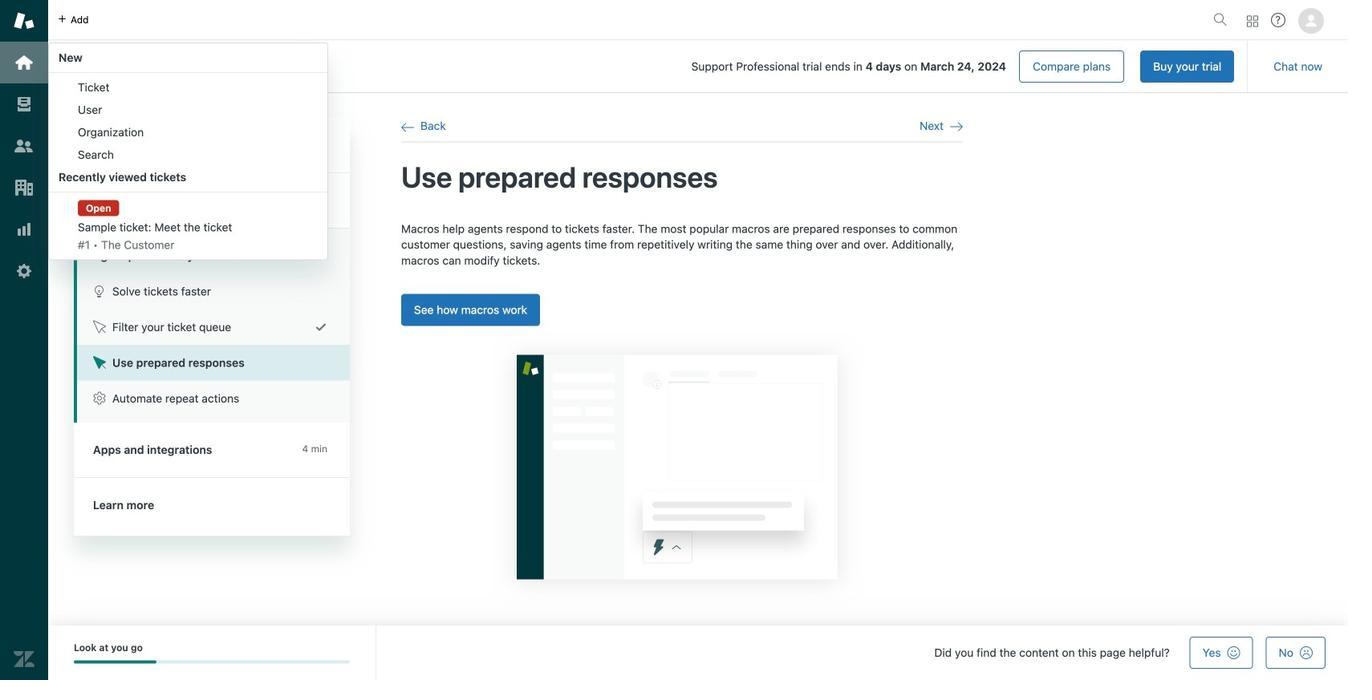 Task type: vqa. For each thing, say whether or not it's contained in the screenshot.
"TABS" 'tab list'
no



Task type: locate. For each thing, give the bounding box(es) containing it.
heading
[[74, 118, 350, 173]]

4 menu item from the top
[[49, 144, 328, 166]]

get help image
[[1272, 13, 1286, 27]]

zendesk products image
[[1248, 16, 1259, 27]]

menu item
[[49, 76, 328, 99], [49, 99, 328, 121], [49, 121, 328, 144], [49, 144, 328, 166], [49, 196, 328, 256]]

progress bar
[[74, 661, 350, 664]]

main element
[[0, 0, 48, 681]]

reporting image
[[14, 219, 35, 240]]

tab
[[180, 63, 282, 92]]

tab list
[[74, 63, 282, 92]]

organizations image
[[14, 177, 35, 198]]

views image
[[14, 94, 35, 115]]

menu
[[48, 43, 328, 260]]



Task type: describe. For each thing, give the bounding box(es) containing it.
1 menu item from the top
[[49, 76, 328, 99]]

indicates location on zendesk screen where macros can be selected. image
[[492, 330, 863, 605]]

3 menu item from the top
[[49, 121, 328, 144]]

zendesk image
[[14, 649, 35, 670]]

admin image
[[14, 261, 35, 282]]

get started image
[[14, 52, 35, 73]]

5 menu item from the top
[[49, 196, 328, 256]]

customers image
[[14, 136, 35, 157]]

March 24, 2024 text field
[[921, 60, 1007, 73]]

zendesk support image
[[14, 10, 35, 31]]

2 menu item from the top
[[49, 99, 328, 121]]



